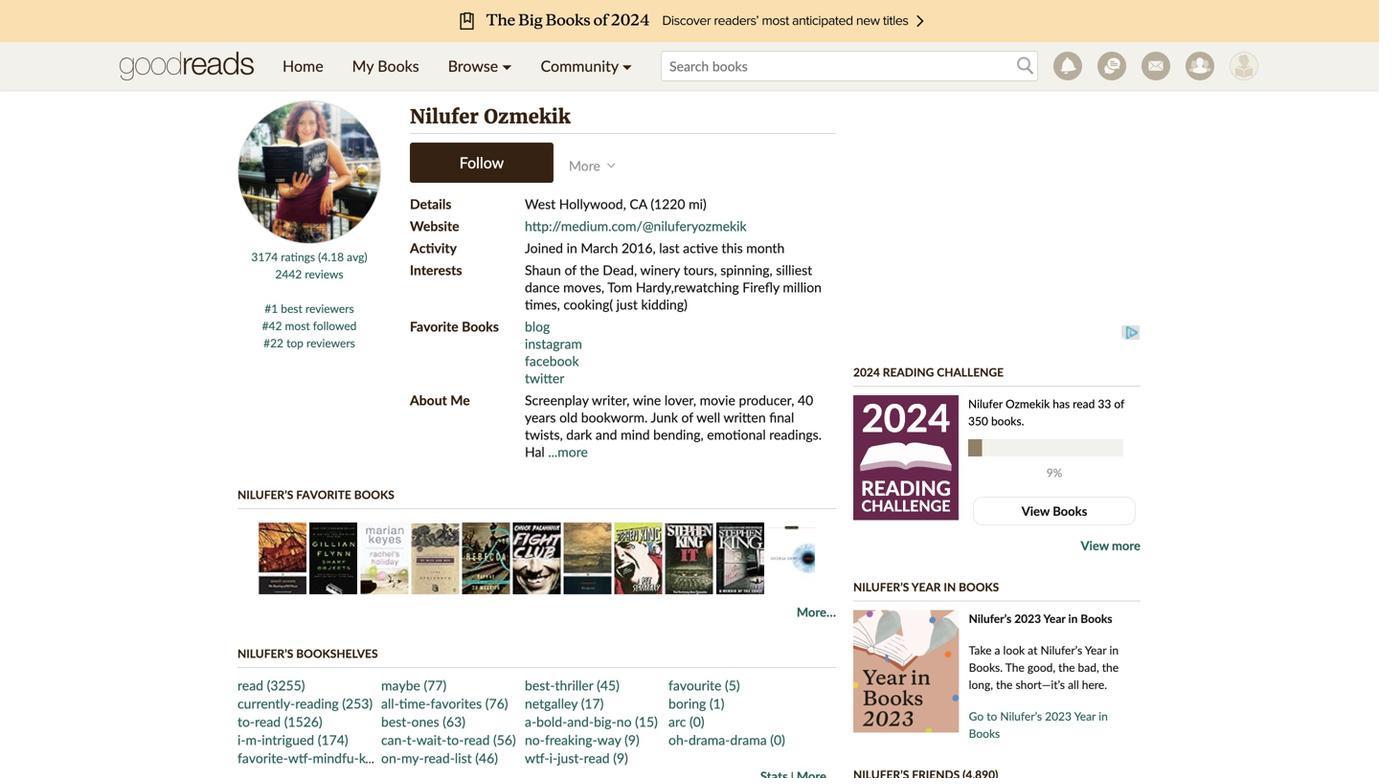 Task type: locate. For each thing, give the bounding box(es) containing it.
1 vertical spatial view
[[1081, 538, 1109, 554]]

more
[[1112, 538, 1141, 554]]

on writing by stephen king image
[[716, 523, 764, 595]]

favourite‎
[[669, 678, 722, 694]]

0 vertical spatial view
[[1022, 504, 1050, 519]]

nilufer's inside go to nilufer's 2023 year in books
[[1000, 710, 1042, 724]]

0 vertical spatial nilufer
[[410, 105, 479, 129]]

no-
[[525, 732, 545, 748]]

(0) right drama‎
[[770, 732, 785, 748]]

inbox image
[[1142, 52, 1170, 80]]

nilufer's for nilufer's year in books
[[853, 580, 909, 594]]

(9) down no‎
[[625, 732, 639, 748]]

pet sematary by stephen king image
[[615, 523, 662, 595]]

times,
[[525, 296, 560, 313]]

1 horizontal spatial 2023
[[1045, 710, 1072, 724]]

2023 up at
[[1014, 612, 1041, 626]]

1 vertical spatial 2024
[[862, 395, 950, 441]]

march
[[581, 240, 618, 256]]

(76)
[[485, 696, 508, 712]]

nilufer's year in books
[[853, 580, 999, 594]]

dance
[[525, 279, 560, 295]]

instagram
[[525, 336, 582, 352]]

community ▾ button
[[526, 42, 647, 90]]

...more link
[[548, 444, 588, 460]]

the up the all
[[1058, 661, 1075, 675]]

3174
[[251, 250, 278, 264]]

1 vertical spatial 2023
[[1045, 710, 1072, 724]]

(15)
[[635, 714, 658, 730]]

1 vertical spatial to-
[[447, 732, 464, 748]]

ones‎
[[411, 714, 439, 730]]

wtf- inside read‎               (3255) currently-reading‎               (253) to-read‎               (1526) i-m-intrigued‎               (174) favorite-wtf-mindfu-k-books‎               (87)
[[288, 750, 313, 767]]

the haunting of hill house by shirley jackson image
[[259, 523, 307, 595]]

menu
[[268, 42, 647, 90]]

1 vertical spatial i-
[[549, 750, 558, 767]]

way‎
[[597, 732, 621, 748]]

1 vertical spatial ozmekik
[[1006, 397, 1050, 411]]

view for view books
[[1022, 504, 1050, 519]]

0 horizontal spatial to-
[[238, 714, 255, 730]]

of mice and men by john steinbeck image
[[411, 524, 459, 595]]

#42
[[262, 319, 282, 333]]

hardy,rewatching
[[636, 279, 739, 295]]

browse ▾ button
[[434, 42, 526, 90]]

nilufer for nilufer ozmekik has read 33 of 350 books.
[[968, 397, 1003, 411]]

nilufer's year in books link
[[853, 580, 999, 594]]

0 horizontal spatial i-
[[238, 732, 246, 748]]

1 horizontal spatial nilufer
[[968, 397, 1003, 411]]

reviewers up the "followed"
[[305, 302, 354, 316]]

0 horizontal spatial 2023
[[1014, 612, 1041, 626]]

2023 down the all
[[1045, 710, 1072, 724]]

1 horizontal spatial (0)
[[770, 732, 785, 748]]

ratings
[[281, 250, 315, 264]]

(4.18
[[318, 250, 344, 264]]

readings.
[[769, 427, 822, 443]]

(46)
[[475, 750, 498, 767]]

view left more
[[1081, 538, 1109, 554]]

(1)
[[710, 696, 725, 712]]

read‎ up (46)
[[464, 732, 490, 748]]

2 ▾ from the left
[[622, 57, 632, 75]]

1 horizontal spatial ozmekik
[[1006, 397, 1050, 411]]

1 horizontal spatial to-
[[447, 732, 464, 748]]

(174)
[[318, 732, 348, 748]]

40
[[798, 392, 813, 408]]

0 vertical spatial 2024
[[853, 365, 880, 379]]

nilufer up 350
[[968, 397, 1003, 411]]

reading challenge
[[861, 477, 951, 515]]

wtf-
[[288, 750, 313, 767], [525, 750, 549, 767]]

ozmekik inside nilufer ozmekik has read 33 of 350 books.
[[1006, 397, 1050, 411]]

0 vertical spatial 2023
[[1014, 612, 1041, 626]]

hollywood,
[[559, 196, 626, 212]]

read‎ down currently-
[[255, 714, 281, 730]]

to- inside read‎               (3255) currently-reading‎               (253) to-read‎               (1526) i-m-intrigued‎               (174) favorite-wtf-mindfu-k-books‎               (87)
[[238, 714, 255, 730]]

books‎
[[371, 750, 406, 767]]

to- up m-
[[238, 714, 255, 730]]

(0) down the boring‎               (1) link
[[690, 714, 705, 730]]

has
[[1053, 397, 1070, 411]]

year
[[912, 580, 941, 594], [1043, 612, 1066, 626], [1085, 644, 1107, 657], [1074, 710, 1096, 724]]

2024 for 2024
[[862, 395, 950, 441]]

1 horizontal spatial ▾
[[622, 57, 632, 75]]

best- up can-
[[381, 714, 411, 730]]

movie
[[700, 392, 735, 408]]

oh-
[[669, 732, 689, 748]]

read‎ down way‎
[[584, 750, 610, 767]]

1 horizontal spatial wtf-
[[525, 750, 549, 767]]

of down lover,
[[681, 409, 693, 426]]

2024 down reading
[[862, 395, 950, 441]]

nilufer's left favorite
[[238, 488, 293, 502]]

2 wtf- from the left
[[525, 750, 549, 767]]

#1
[[265, 302, 278, 316]]

▾ right community
[[622, 57, 632, 75]]

(9) down way‎
[[613, 750, 628, 767]]

i-m-intrigued‎               (174) link
[[238, 732, 348, 748]]

cooking(
[[563, 296, 613, 313]]

best- up netgalley‎
[[525, 678, 555, 694]]

read‎ inside best-thriller‎               (45) netgalley‎               (17) a-bold-and-big-no‎               (15) no-freaking-way‎               (9) wtf-i-just-read‎               (9)
[[584, 750, 610, 767]]

books inside go to nilufer's 2023 year in books
[[969, 727, 1000, 741]]

▾ right browse
[[502, 57, 512, 75]]

home
[[283, 57, 323, 75]]

favorite-wtf-mindfu-k-books‎               (87) link
[[238, 750, 432, 767]]

my-
[[401, 750, 424, 767]]

best- inside best-thriller‎               (45) netgalley‎               (17) a-bold-and-big-no‎               (15) no-freaking-way‎               (9) wtf-i-just-read‎               (9)
[[525, 678, 555, 694]]

lover,
[[665, 392, 696, 408]]

follow
[[459, 153, 504, 172]]

i- inside best-thriller‎               (45) netgalley‎               (17) a-bold-and-big-no‎               (15) no-freaking-way‎               (9) wtf-i-just-read‎               (9)
[[549, 750, 558, 767]]

1 vertical spatial best-
[[381, 714, 411, 730]]

350
[[968, 414, 988, 428]]

shaun of the dead, winery tours, spinning, silliest dance moves, tom hardy,rewatching firefly million times, cooking( just kidding) favorite books
[[410, 262, 822, 335]]

i- up favorite-
[[238, 732, 246, 748]]

books inside shaun of the dead, winery tours, spinning, silliest dance moves, tom hardy,rewatching firefly million times, cooking( just kidding) favorite books
[[462, 318, 499, 335]]

the up moves,
[[580, 262, 599, 278]]

view down 9%
[[1022, 504, 1050, 519]]

read
[[1073, 397, 1095, 411]]

1 wtf- from the left
[[288, 750, 313, 767]]

oh-drama-drama‎               (0) link
[[669, 732, 785, 748]]

0 vertical spatial to-
[[238, 714, 255, 730]]

blog instagram facebook twitter about me
[[410, 318, 582, 408]]

nilufer down browse
[[410, 105, 479, 129]]

nilufer's for nilufer's favorite books
[[238, 488, 293, 502]]

favourite‎               (5) link
[[669, 678, 740, 694]]

look
[[1003, 644, 1025, 657]]

books right in
[[959, 580, 999, 594]]

wtf- down 'no-'
[[525, 750, 549, 767]]

0 horizontal spatial ozmekik
[[484, 105, 571, 129]]

1 horizontal spatial of
[[681, 409, 693, 426]]

nilufer's right to
[[1000, 710, 1042, 724]]

rachel's holiday by marian keyes image
[[360, 523, 408, 595]]

nilufer ozmekik
[[410, 105, 571, 129]]

view books
[[1022, 504, 1087, 519]]

2 horizontal spatial of
[[1114, 397, 1124, 411]]

0 horizontal spatial view
[[1022, 504, 1050, 519]]

it by stephen king image
[[665, 523, 713, 595]]

challenge
[[861, 497, 951, 515]]

in inside take a look at nilufer's year in books. the good, the bad, the long, the short—it's all here.
[[1109, 644, 1119, 657]]

books up the bad,
[[1081, 612, 1112, 626]]

0 vertical spatial (0)
[[690, 714, 705, 730]]

of up moves,
[[565, 262, 576, 278]]

of inside nilufer ozmekik has read 33 of 350 books.
[[1114, 397, 1124, 411]]

1 ▾ from the left
[[502, 57, 512, 75]]

joined in march 2016,             last active this month interests
[[410, 240, 785, 278]]

ruby anderson image
[[1230, 52, 1258, 80]]

1 vertical spatial nilufer
[[968, 397, 1003, 411]]

to
[[987, 710, 997, 724]]

a-
[[525, 714, 536, 730]]

0 vertical spatial ozmekik
[[484, 105, 571, 129]]

nilufer's favorite books link
[[238, 488, 394, 502]]

nilufer ozmekik has read 33 of 350 books. link
[[968, 396, 1136, 430]]

bookshelves
[[296, 647, 378, 661]]

2024 left reading
[[853, 365, 880, 379]]

just-
[[558, 750, 584, 767]]

nilufer's up a
[[969, 612, 1012, 626]]

of right 33
[[1114, 397, 1124, 411]]

browse ▾
[[448, 57, 512, 75]]

home link
[[268, 42, 338, 90]]

nilufer inside nilufer ozmekik has read 33 of 350 books.
[[968, 397, 1003, 411]]

the inside shaun of the dead, winery tours, spinning, silliest dance moves, tom hardy,rewatching firefly million times, cooking( just kidding) favorite books
[[580, 262, 599, 278]]

0 horizontal spatial wtf-
[[288, 750, 313, 767]]

reviewers down the "followed"
[[306, 336, 355, 350]]

nilufer's up good,
[[1041, 644, 1082, 657]]

1 horizontal spatial best-
[[525, 678, 555, 694]]

http://medium.com/@niluferyozmekik link
[[525, 218, 747, 234]]

0 horizontal spatial ▾
[[502, 57, 512, 75]]

1984 by george orwell image
[[767, 523, 815, 595]]

0 horizontal spatial nilufer
[[410, 105, 479, 129]]

wtf- inside best-thriller‎               (45) netgalley‎               (17) a-bold-and-big-no‎               (15) no-freaking-way‎               (9) wtf-i-just-read‎               (9)
[[525, 750, 549, 767]]

0 horizontal spatial (0)
[[690, 714, 705, 730]]

0 horizontal spatial of
[[565, 262, 576, 278]]

in inside go to nilufer's 2023 year in books
[[1099, 710, 1108, 724]]

all
[[1068, 678, 1079, 692]]

years
[[525, 409, 556, 426]]

year up the bad,
[[1085, 644, 1107, 657]]

0 vertical spatial (9)
[[625, 732, 639, 748]]

▾ inside popup button
[[622, 57, 632, 75]]

0 horizontal spatial best-
[[381, 714, 411, 730]]

and-
[[567, 714, 594, 730]]

books right "favorite"
[[462, 318, 499, 335]]

challenge
[[937, 365, 1004, 379]]

1 horizontal spatial i-
[[549, 750, 558, 767]]

▾ for community ▾
[[622, 57, 632, 75]]

books down to
[[969, 727, 1000, 741]]

nilufer's for nilufer's 2023 year in books
[[969, 612, 1012, 626]]

best-thriller‎               (45) netgalley‎               (17) a-bold-and-big-no‎               (15) no-freaking-way‎               (9) wtf-i-just-read‎               (9)
[[525, 678, 658, 767]]

wtf-i-just-read‎               (9) link
[[525, 750, 628, 767]]

year down here.
[[1074, 710, 1096, 724]]

books right my
[[378, 57, 419, 75]]

ozmekik for nilufer ozmekik
[[484, 105, 571, 129]]

twitter link
[[525, 370, 564, 386]]

nilufer's left in
[[853, 580, 909, 594]]

i- inside read‎               (3255) currently-reading‎               (253) to-read‎               (1526) i-m-intrigued‎               (174) favorite-wtf-mindfu-k-books‎               (87)
[[238, 732, 246, 748]]

wtf- down i-m-intrigued‎               (174) link
[[288, 750, 313, 767]]

ozmekik up follow
[[484, 105, 571, 129]]

0 vertical spatial i-
[[238, 732, 246, 748]]

▾ inside dropdown button
[[502, 57, 512, 75]]

nilufer's up read‎               (3255) link on the left bottom of page
[[238, 647, 293, 661]]

friend requests image
[[1186, 52, 1214, 80]]

read‎ up currently-
[[238, 678, 263, 694]]

1 horizontal spatial view
[[1081, 538, 1109, 554]]

more… link
[[797, 605, 836, 620]]

ozmekik up books.
[[1006, 397, 1050, 411]]

i- down freaking-
[[549, 750, 558, 767]]

and
[[596, 427, 617, 443]]

0 vertical spatial best-
[[525, 678, 555, 694]]

2023 inside go to nilufer's 2023 year in books
[[1045, 710, 1072, 724]]

to- down (63)
[[447, 732, 464, 748]]



Task type: describe. For each thing, give the bounding box(es) containing it.
my group discussions image
[[1098, 52, 1126, 80]]

rebecca by daphne du maurier image
[[462, 523, 510, 595]]

joined
[[525, 240, 563, 256]]

mi)
[[689, 196, 707, 212]]

▾ for browse ▾
[[502, 57, 512, 75]]

Search books text field
[[661, 51, 1038, 81]]

currently-
[[238, 696, 295, 712]]

don quixote by miguel de cervantes saavedra image
[[564, 523, 612, 595]]

facebook link
[[525, 353, 579, 369]]

active
[[683, 240, 718, 256]]

in
[[944, 580, 956, 594]]

blog
[[525, 318, 550, 335]]

no‎
[[617, 714, 632, 730]]

books.
[[991, 414, 1024, 428]]

my
[[352, 57, 374, 75]]

most
[[285, 319, 310, 333]]

go to nilufer's 2023 year in books
[[969, 710, 1108, 741]]

well
[[697, 409, 720, 426]]

Search for books to add to your shelves search field
[[661, 51, 1038, 81]]

k-
[[359, 750, 371, 767]]

0 vertical spatial reviewers
[[305, 302, 354, 316]]

no-freaking-way‎               (9) link
[[525, 732, 639, 748]]

favorite
[[296, 488, 351, 502]]

1 vertical spatial (9)
[[613, 750, 628, 767]]

spinning,
[[720, 262, 773, 278]]

kidding)
[[641, 296, 688, 313]]

my books link
[[338, 42, 434, 90]]

go to nilufer's 2023 year in books link
[[969, 710, 1108, 741]]

in inside joined in march 2016,             last active this month interests
[[567, 240, 577, 256]]

nilufer's inside take a look at nilufer's year in books. the good, the bad, the long, the short—it's all here.
[[1041, 644, 1082, 657]]

the right the bad,
[[1102, 661, 1119, 675]]

2024 reading challenge link
[[853, 365, 1004, 379]]

west
[[525, 196, 556, 212]]

arc‎               (0) link
[[669, 714, 705, 730]]

fight club by chuck palahniuk image
[[513, 523, 561, 595]]

favourite‎               (5) boring‎               (1) arc‎               (0) oh-drama-drama‎               (0)
[[669, 678, 785, 748]]

books down 9%
[[1053, 504, 1087, 519]]

old
[[559, 409, 578, 426]]

year inside take a look at nilufer's year in books. the good, the bad, the long, the short—it's all here.
[[1085, 644, 1107, 657]]

notifications image
[[1054, 52, 1082, 80]]

t-
[[407, 732, 417, 748]]

ca
[[630, 196, 647, 212]]

to- inside the maybe‎               (77) all-time-favorites‎               (76) best-ones‎               (63) can-t-wait-to-read‎               (56) on-my-read-list‎               (46)
[[447, 732, 464, 748]]

followed
[[313, 319, 357, 333]]

the down the the
[[996, 678, 1013, 692]]

year inside go to nilufer's 2023 year in books
[[1074, 710, 1096, 724]]

time-
[[399, 696, 431, 712]]

9%
[[1047, 466, 1062, 480]]

more button
[[569, 153, 622, 179]]

http://medium.com/@niluferyozmekik activity
[[410, 218, 747, 256]]

view more
[[1081, 538, 1141, 554]]

follow button
[[410, 143, 554, 183]]

(253)
[[342, 696, 373, 712]]

good,
[[1028, 661, 1056, 675]]

nilufer for nilufer ozmekik
[[410, 105, 479, 129]]

reading
[[883, 365, 934, 379]]

can-
[[381, 732, 407, 748]]

netgalley‎               (17) link
[[525, 696, 604, 712]]

nilufer ozmekik image
[[238, 101, 381, 244]]

(3255)
[[267, 678, 305, 694]]

the
[[1005, 661, 1025, 675]]

emotional
[[707, 427, 766, 443]]

all-
[[381, 696, 399, 712]]

go
[[969, 710, 984, 724]]

maybe‎               (77) link
[[381, 678, 447, 694]]

read‎ inside the maybe‎               (77) all-time-favorites‎               (76) best-ones‎               (63) can-t-wait-to-read‎               (56) on-my-read-list‎               (46)
[[464, 732, 490, 748]]

reading‎
[[295, 696, 339, 712]]

year up take a look at nilufer's year in books. the good, the bad, the long, the short—it's all here.
[[1043, 612, 1066, 626]]

m-
[[246, 732, 262, 748]]

view for view more
[[1081, 538, 1109, 554]]

reading
[[861, 477, 951, 501]]

(87)
[[409, 750, 432, 767]]

menu containing home
[[268, 42, 647, 90]]

of inside shaun of the dead, winery tours, spinning, silliest dance moves, tom hardy,rewatching firefly million times, cooking( just kidding) favorite books
[[565, 262, 576, 278]]

more
[[569, 158, 600, 174]]

twists,
[[525, 427, 563, 443]]

nilufer's for nilufer's bookshelves
[[238, 647, 293, 661]]

all-time-favorites‎               (76) link
[[381, 696, 508, 712]]

of inside the screenplay writer, wine lover, movie producer, 40 years old bookworm. junk of well written final twists, dark and mind bending, emotional readings. hal ...more
[[681, 409, 693, 426]]

3174 ratings (4.18 avg) 2442 reviews
[[251, 250, 367, 281]]

west hollywood, ca (1220 mi) website
[[410, 196, 707, 234]]

2024 reading challenge image
[[856, 435, 956, 476]]

sharp objects by gillian flynn image
[[310, 523, 357, 595]]

top
[[286, 336, 304, 350]]

currently-reading‎               (253) link
[[238, 696, 373, 712]]

nilufer ozmekik has read 33 of 350 books.
[[968, 397, 1124, 428]]

bending,
[[653, 427, 704, 443]]

2024 reading challenge
[[853, 365, 1004, 379]]

details
[[410, 196, 452, 212]]

blog link
[[525, 318, 550, 335]]

1 vertical spatial reviewers
[[306, 336, 355, 350]]

on-
[[381, 750, 401, 767]]

instagram link
[[525, 336, 582, 352]]

browse
[[448, 57, 498, 75]]

winery
[[640, 262, 680, 278]]

advertisement element
[[853, 101, 1141, 340]]

read-
[[424, 750, 455, 767]]

view more link
[[1081, 538, 1141, 554]]

ozmekik for nilufer ozmekik has read 33 of 350 books.
[[1006, 397, 1050, 411]]

favorite
[[410, 318, 458, 335]]

big-
[[594, 714, 617, 730]]

view books link
[[973, 497, 1136, 526]]

1 vertical spatial (0)
[[770, 732, 785, 748]]

(45)
[[597, 678, 620, 694]]

(5)
[[725, 678, 740, 694]]

activity
[[410, 240, 457, 256]]

silliest
[[776, 262, 812, 278]]

2024 for 2024 reading challenge
[[853, 365, 880, 379]]

here.
[[1082, 678, 1107, 692]]

netgalley‎
[[525, 696, 578, 712]]

mind
[[621, 427, 650, 443]]

year left in
[[912, 580, 941, 594]]

(1526)
[[284, 714, 322, 730]]

take
[[969, 644, 992, 657]]

books.
[[969, 661, 1003, 675]]

freaking-
[[545, 732, 597, 748]]

#1 best reviewers link
[[265, 302, 354, 316]]

screenplay writer, wine lover, movie producer, 40 years old bookworm. junk of well written final twists, dark and mind bending, emotional readings. hal ...more
[[525, 392, 822, 460]]

a
[[995, 644, 1000, 657]]

year in books image
[[853, 611, 959, 733]]

(4.18 avg) link
[[318, 250, 367, 264]]

list‎
[[455, 750, 472, 767]]

mindfu-
[[313, 750, 359, 767]]

best- inside the maybe‎               (77) all-time-favorites‎               (76) best-ones‎               (63) can-t-wait-to-read‎               (56) on-my-read-list‎               (46)
[[381, 714, 411, 730]]

favorites‎
[[430, 696, 482, 712]]



Task type: vqa. For each thing, say whether or not it's contained in the screenshot.
the Redeployment by Phil Klay 24,208 ratings,   3.96   average rating, 3,039 reviews Open Preview in the bottom of the page
no



